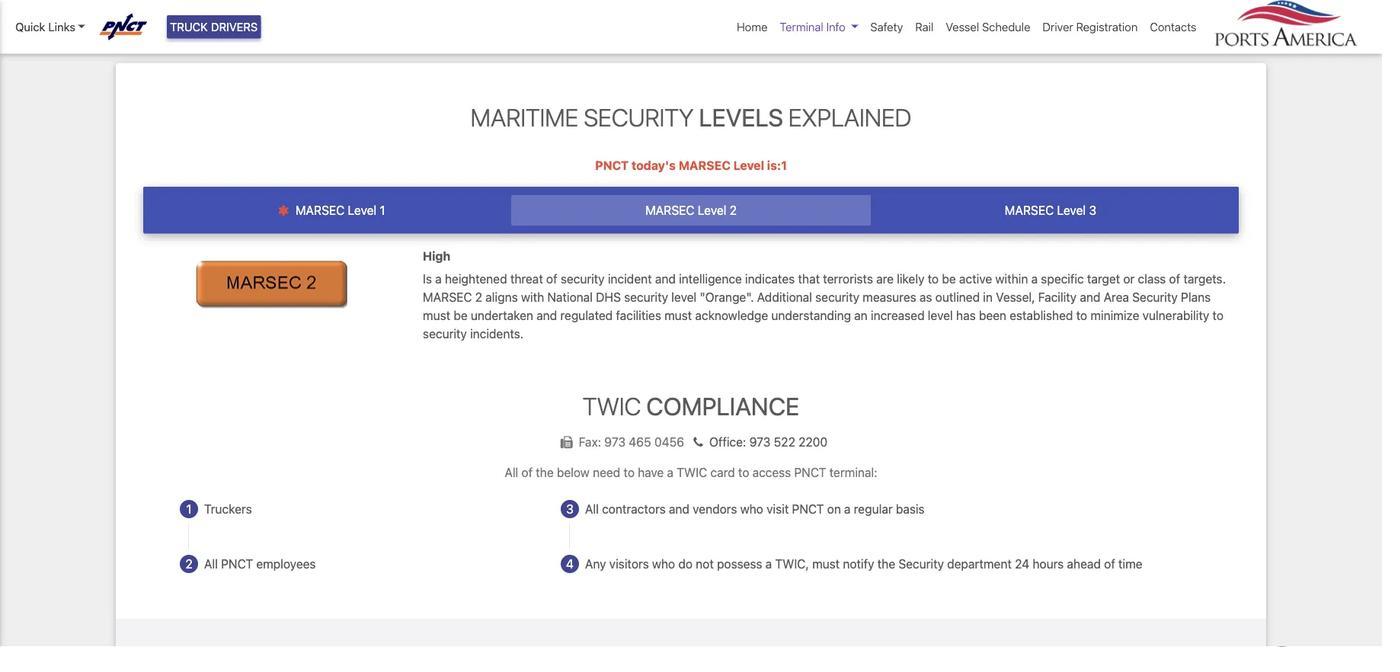 Task type: describe. For each thing, give the bounding box(es) containing it.
0 horizontal spatial twic
[[583, 391, 641, 420]]

has
[[957, 308, 976, 323]]

been
[[979, 308, 1007, 323]]

understanding
[[772, 308, 852, 323]]

is:1
[[767, 158, 787, 173]]

marsec level 3 link
[[871, 195, 1231, 226]]

1 vertical spatial 1
[[186, 502, 192, 516]]

contacts
[[1151, 20, 1197, 34]]

and down with
[[537, 308, 557, 323]]

established
[[1010, 308, 1074, 323]]

specific
[[1041, 271, 1084, 286]]

0 horizontal spatial level
[[672, 290, 697, 304]]

of left below at left bottom
[[522, 465, 533, 480]]

1 vertical spatial twic
[[677, 465, 708, 480]]

any
[[585, 557, 606, 571]]

marsec for marsec level 1
[[296, 203, 345, 218]]

0 vertical spatial 1
[[380, 203, 385, 218]]

all contractors and vendors who visit pnct on a regular basis
[[585, 502, 925, 516]]

targets.
[[1184, 271, 1227, 286]]

office:
[[710, 435, 747, 449]]

visitors
[[610, 557, 649, 571]]

a right on
[[845, 502, 851, 516]]

and left vendors
[[669, 502, 690, 516]]

additional
[[758, 290, 813, 304]]

ahead
[[1068, 557, 1101, 571]]

schedule
[[983, 20, 1031, 34]]

pnct down '2200'
[[795, 465, 827, 480]]

1 horizontal spatial the
[[878, 557, 896, 571]]

likely
[[897, 271, 925, 286]]

truckers
[[204, 502, 252, 516]]

2 inside is a heightened threat of security incident and intelligence indicates that terrorists are likely to be active within a specific target or class of targets. marsec 2 aligns with national dhs security level "orange". additional security measures as outlined in vessel, facility and area security plans must be undertaken and regulated facilities must acknowledge understanding an increased level has been established to minimize vulnerability to security incidents.
[[475, 290, 483, 304]]

2 inside 'link'
[[730, 203, 737, 218]]

explained
[[789, 103, 912, 132]]

any visitors who do not possess a twic, must notify the security department 24 hours ahead of time
[[585, 557, 1143, 571]]

target
[[1088, 271, 1121, 286]]

minimize
[[1091, 308, 1140, 323]]

national
[[548, 290, 593, 304]]

465
[[629, 435, 652, 449]]

of left time
[[1105, 557, 1116, 571]]

notify
[[843, 557, 875, 571]]

level for marsec level 3
[[1058, 203, 1086, 218]]

regular
[[854, 502, 893, 516]]

level for marsec level 2
[[698, 203, 727, 218]]

area
[[1104, 290, 1130, 304]]

1 horizontal spatial level
[[928, 308, 953, 323]]

time
[[1119, 557, 1143, 571]]

vessel schedule link
[[940, 12, 1037, 42]]

twic compliance
[[583, 391, 800, 420]]

a left twic,
[[766, 557, 772, 571]]

registration
[[1077, 20, 1138, 34]]

"orange".
[[700, 290, 754, 304]]

all for all of the below need to have a twic card to access pnct terminal:
[[505, 465, 519, 480]]

973 for office:
[[750, 435, 771, 449]]

all for all pnct employees
[[204, 557, 218, 571]]

increased
[[871, 308, 925, 323]]

2 vertical spatial 2
[[185, 557, 193, 571]]

4
[[566, 557, 574, 571]]

of right threat
[[547, 271, 558, 286]]

driver registration
[[1043, 20, 1138, 34]]

an
[[855, 308, 868, 323]]

possess
[[717, 557, 763, 571]]

marsec level 3
[[1005, 203, 1097, 218]]

to down 'targets.'
[[1213, 308, 1224, 323]]

0 vertical spatial who
[[741, 502, 764, 516]]

do
[[679, 557, 693, 571]]

and right incident
[[655, 271, 676, 286]]

vessel,
[[996, 290, 1036, 304]]

and down the target
[[1080, 290, 1101, 304]]

level for marsec level 1
[[348, 203, 377, 218]]

1 horizontal spatial must
[[665, 308, 692, 323]]

measures
[[863, 290, 917, 304]]

heightened
[[445, 271, 507, 286]]

quick links
[[15, 20, 75, 34]]

marsec for marsec level 3
[[1005, 203, 1054, 218]]

security up national
[[561, 271, 605, 286]]

0456
[[655, 435, 685, 449]]

facilities
[[616, 308, 662, 323]]

a right have
[[667, 465, 674, 480]]

terminal info
[[780, 20, 846, 34]]

today's
[[632, 158, 676, 173]]

a right is
[[435, 271, 442, 286]]

drivers
[[211, 20, 258, 34]]

links
[[48, 20, 75, 34]]

vessel schedule
[[946, 20, 1031, 34]]

quick
[[15, 20, 45, 34]]

0 horizontal spatial home link
[[128, 37, 161, 52]]

to down facility
[[1077, 308, 1088, 323]]

marsec level 2 link
[[512, 195, 871, 226]]

employees
[[256, 557, 316, 571]]

vendors
[[693, 502, 737, 516]]

maritime security levels explained
[[471, 103, 912, 132]]

have
[[638, 465, 664, 480]]

is a heightened threat of security incident and intelligence indicates that terrorists are likely to be active within a specific target or class of targets. marsec 2 aligns with national dhs security level "orange". additional security measures as outlined in vessel, facility and area security plans must be undertaken and regulated facilities must acknowledge understanding an increased level has been established to minimize vulnerability to security incidents.
[[423, 271, 1227, 341]]

0 vertical spatial the
[[536, 465, 554, 480]]

that
[[798, 271, 820, 286]]

all for all contractors and vendors who visit pnct on a regular basis
[[585, 502, 599, 516]]

security left incidents.
[[423, 326, 467, 341]]

driver
[[1043, 20, 1074, 34]]

quick links link
[[15, 18, 85, 35]]

info
[[827, 20, 846, 34]]

regulated
[[561, 308, 613, 323]]

pnct left today's
[[595, 158, 629, 173]]

security down basis
[[899, 557, 944, 571]]



Task type: vqa. For each thing, say whether or not it's contained in the screenshot.
Safety link at the top of the page
yes



Task type: locate. For each thing, give the bounding box(es) containing it.
with
[[521, 290, 544, 304]]

0 vertical spatial 2
[[730, 203, 737, 218]]

the right notify
[[878, 557, 896, 571]]

home link left truck drivers link
[[128, 37, 161, 52]]

threat
[[511, 271, 543, 286]]

1 horizontal spatial home link
[[731, 12, 774, 42]]

marsec level 1 link
[[152, 195, 512, 226]]

973 for fax:
[[605, 435, 626, 449]]

must down is
[[423, 308, 451, 323]]

marsec level 1
[[292, 203, 385, 218]]

department
[[948, 557, 1012, 571]]

level
[[734, 158, 765, 173], [348, 203, 377, 218], [698, 203, 727, 218], [1058, 203, 1086, 218]]

are
[[877, 271, 894, 286]]

as
[[920, 290, 933, 304]]

0 vertical spatial 3
[[1090, 203, 1097, 218]]

plans
[[1182, 290, 1211, 304]]

1 vertical spatial all
[[585, 502, 599, 516]]

safety
[[871, 20, 904, 34]]

is
[[423, 271, 432, 286]]

home left terminal at the top of page
[[737, 20, 768, 34]]

marsec for marsec level 2
[[646, 203, 695, 218]]

24
[[1015, 557, 1030, 571]]

level down intelligence
[[672, 290, 697, 304]]

1 horizontal spatial 973
[[750, 435, 771, 449]]

must left notify
[[813, 557, 840, 571]]

security down truck
[[177, 37, 222, 52]]

level inside the marsec level 1 link
[[348, 203, 377, 218]]

0 vertical spatial home
[[737, 20, 768, 34]]

truck drivers
[[170, 20, 258, 34]]

3 inside tab list
[[1090, 203, 1097, 218]]

1 vertical spatial the
[[878, 557, 896, 571]]

be
[[942, 271, 956, 286], [454, 308, 468, 323]]

0 horizontal spatial must
[[423, 308, 451, 323]]

high
[[423, 249, 451, 263]]

security down terrorists on the top right of page
[[816, 290, 860, 304]]

0 vertical spatial twic
[[583, 391, 641, 420]]

level inside marsec level 2 'link'
[[698, 203, 727, 218]]

0 vertical spatial be
[[942, 271, 956, 286]]

marsec
[[679, 158, 731, 173], [296, 203, 345, 218], [646, 203, 695, 218], [1005, 203, 1054, 218], [423, 290, 472, 304]]

1 horizontal spatial 1
[[380, 203, 385, 218]]

home link left terminal at the top of page
[[731, 12, 774, 42]]

to up as
[[928, 271, 939, 286]]

vessel
[[946, 20, 980, 34]]

levels
[[699, 103, 784, 132]]

undertaken
[[471, 308, 534, 323]]

3 up the target
[[1090, 203, 1097, 218]]

aligns
[[486, 290, 518, 304]]

level inside the marsec level 3 link
[[1058, 203, 1086, 218]]

incidents.
[[470, 326, 524, 341]]

the left below at left bottom
[[536, 465, 554, 480]]

1 973 from the left
[[605, 435, 626, 449]]

of
[[547, 271, 558, 286], [1170, 271, 1181, 286], [522, 465, 533, 480], [1105, 557, 1116, 571]]

who left do
[[652, 557, 676, 571]]

1 vertical spatial home
[[128, 37, 161, 52]]

marsec inside 'link'
[[646, 203, 695, 218]]

be down the heightened
[[454, 308, 468, 323]]

to right card
[[739, 465, 750, 480]]

tab list containing marsec level 1
[[143, 187, 1239, 234]]

office: 973 522 2200 link
[[688, 435, 828, 449]]

2 horizontal spatial 2
[[730, 203, 737, 218]]

the
[[536, 465, 554, 480], [878, 557, 896, 571]]

pnct left on
[[792, 502, 824, 516]]

973 right fax:
[[605, 435, 626, 449]]

on
[[828, 502, 841, 516]]

1 vertical spatial be
[[454, 308, 468, 323]]

1 horizontal spatial 2
[[475, 290, 483, 304]]

to left have
[[624, 465, 635, 480]]

all down truckers
[[204, 557, 218, 571]]

need
[[593, 465, 621, 480]]

all left below at left bottom
[[505, 465, 519, 480]]

2 left all pnct employees on the bottom left of page
[[185, 557, 193, 571]]

below
[[557, 465, 590, 480]]

in
[[984, 290, 993, 304]]

pnct today's marsec level is:1
[[595, 158, 787, 173]]

security up today's
[[584, 103, 694, 132]]

truck
[[170, 20, 208, 34]]

or
[[1124, 271, 1135, 286]]

intelligence
[[679, 271, 742, 286]]

must
[[423, 308, 451, 323], [665, 308, 692, 323], [813, 557, 840, 571]]

2 horizontal spatial all
[[585, 502, 599, 516]]

who left visit
[[741, 502, 764, 516]]

1 horizontal spatial all
[[505, 465, 519, 480]]

vulnerability
[[1143, 308, 1210, 323]]

1 horizontal spatial who
[[741, 502, 764, 516]]

1 vertical spatial level
[[928, 308, 953, 323]]

twic,
[[775, 557, 809, 571]]

class
[[1138, 271, 1167, 286]]

security up facilities at the top of the page
[[624, 290, 669, 304]]

driver registration link
[[1037, 12, 1144, 42]]

terminal
[[780, 20, 824, 34]]

to
[[928, 271, 939, 286], [1077, 308, 1088, 323], [1213, 308, 1224, 323], [624, 465, 635, 480], [739, 465, 750, 480]]

home
[[737, 20, 768, 34], [128, 37, 161, 52]]

be up outlined
[[942, 271, 956, 286]]

1 vertical spatial 3
[[566, 502, 574, 516]]

who
[[741, 502, 764, 516], [652, 557, 676, 571]]

all down need
[[585, 502, 599, 516]]

2200
[[799, 435, 828, 449]]

0 horizontal spatial 1
[[186, 502, 192, 516]]

0 horizontal spatial the
[[536, 465, 554, 480]]

twic
[[583, 391, 641, 420], [677, 465, 708, 480]]

tab list
[[143, 187, 1239, 234]]

2 down the heightened
[[475, 290, 483, 304]]

compliance
[[647, 391, 800, 420]]

0 vertical spatial all
[[505, 465, 519, 480]]

safety link
[[865, 12, 910, 42]]

security down class
[[1133, 290, 1178, 304]]

of right class
[[1170, 271, 1181, 286]]

0 horizontal spatial 973
[[605, 435, 626, 449]]

0 horizontal spatial 3
[[566, 502, 574, 516]]

phone image
[[688, 436, 710, 449]]

security inside is a heightened threat of security incident and intelligence indicates that terrorists are likely to be active within a specific target or class of targets. marsec 2 aligns with national dhs security level "orange". additional security measures as outlined in vessel, facility and area security plans must be undertaken and regulated facilities must acknowledge understanding an increased level has been established to minimize vulnerability to security incidents.
[[1133, 290, 1178, 304]]

basis
[[896, 502, 925, 516]]

all pnct employees
[[204, 557, 316, 571]]

a right within
[[1032, 271, 1038, 286]]

all of the below need to have a twic card to access pnct terminal:
[[505, 465, 878, 480]]

0 vertical spatial level
[[672, 290, 697, 304]]

facility
[[1039, 290, 1077, 304]]

0 horizontal spatial 2
[[185, 557, 193, 571]]

0 horizontal spatial who
[[652, 557, 676, 571]]

2 vertical spatial all
[[204, 557, 218, 571]]

0 horizontal spatial be
[[454, 308, 468, 323]]

twic left card
[[677, 465, 708, 480]]

must right facilities at the top of the page
[[665, 308, 692, 323]]

home left truck drivers link
[[128, 37, 161, 52]]

access
[[753, 465, 791, 480]]

active
[[960, 271, 993, 286]]

a
[[435, 271, 442, 286], [1032, 271, 1038, 286], [667, 465, 674, 480], [845, 502, 851, 516], [766, 557, 772, 571]]

office: 973 522 2200
[[710, 435, 828, 449]]

1 horizontal spatial home
[[737, 20, 768, 34]]

0 horizontal spatial all
[[204, 557, 218, 571]]

truck drivers link
[[167, 15, 261, 38]]

973 left the 522
[[750, 435, 771, 449]]

level down as
[[928, 308, 953, 323]]

acknowledge
[[696, 308, 769, 323]]

contacts link
[[1144, 12, 1203, 42]]

0 horizontal spatial home
[[128, 37, 161, 52]]

within
[[996, 271, 1029, 286]]

rail
[[916, 20, 934, 34]]

dhs
[[596, 290, 621, 304]]

2 horizontal spatial must
[[813, 557, 840, 571]]

2 973 from the left
[[750, 435, 771, 449]]

terminal info link
[[774, 12, 865, 42]]

visit
[[767, 502, 789, 516]]

security
[[177, 37, 222, 52], [584, 103, 694, 132], [1133, 290, 1178, 304], [899, 557, 944, 571]]

marsec inside is a heightened threat of security incident and intelligence indicates that terrorists are likely to be active within a specific target or class of targets. marsec 2 aligns with national dhs security level "orange". additional security measures as outlined in vessel, facility and area security plans must be undertaken and regulated facilities must acknowledge understanding an increased level has been established to minimize vulnerability to security incidents.
[[423, 290, 472, 304]]

3 down below at left bottom
[[566, 502, 574, 516]]

2 down pnct today's marsec level is:1
[[730, 203, 737, 218]]

security
[[561, 271, 605, 286], [624, 290, 669, 304], [816, 290, 860, 304], [423, 326, 467, 341]]

all
[[505, 465, 519, 480], [585, 502, 599, 516], [204, 557, 218, 571]]

1 horizontal spatial 3
[[1090, 203, 1097, 218]]

1 vertical spatial who
[[652, 557, 676, 571]]

rail link
[[910, 12, 940, 42]]

maritime
[[471, 103, 579, 132]]

terminal:
[[830, 465, 878, 480]]

hours
[[1033, 557, 1064, 571]]

pnct left employees
[[221, 557, 253, 571]]

contractors
[[602, 502, 666, 516]]

1 vertical spatial 2
[[475, 290, 483, 304]]

twic up fax: 973 465 0456
[[583, 391, 641, 420]]

1 horizontal spatial be
[[942, 271, 956, 286]]

not
[[696, 557, 714, 571]]

1 horizontal spatial twic
[[677, 465, 708, 480]]



